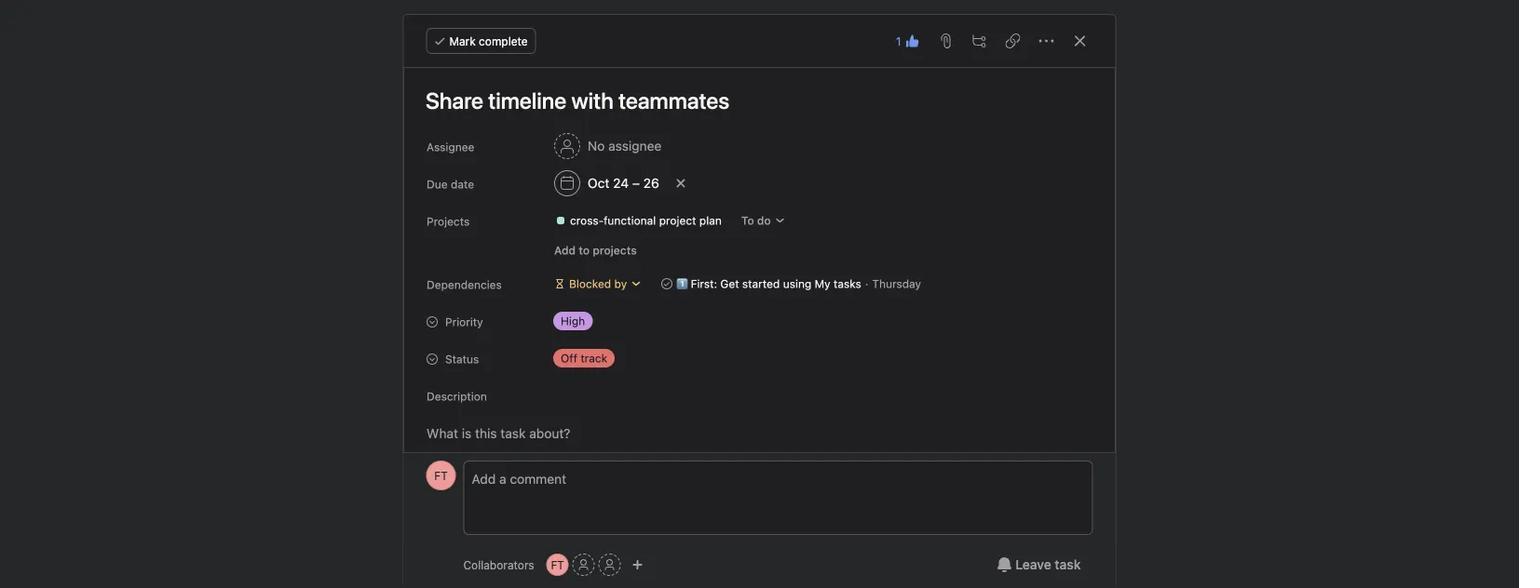 Task type: locate. For each thing, give the bounding box(es) containing it.
using
[[783, 278, 811, 291]]

Task Name text field
[[413, 79, 1093, 122]]

first:
[[690, 278, 717, 291]]

dependencies
[[426, 279, 501, 292]]

add to projects
[[554, 244, 636, 257]]

ft button down "description"
[[426, 461, 456, 491]]

attachments: add a file to this task, share timeline with teammates image
[[939, 34, 953, 48]]

0 vertical spatial ft button
[[426, 461, 456, 491]]

more actions for this task image
[[1039, 34, 1054, 48]]

blocked by button
[[545, 271, 650, 297]]

ft down "description"
[[434, 469, 448, 483]]

track
[[580, 352, 607, 365]]

get
[[720, 278, 739, 291]]

cross-functional project plan
[[570, 214, 721, 227]]

to
[[741, 214, 754, 227]]

no assignee
[[587, 138, 661, 154]]

to do
[[741, 214, 771, 227]]

oct
[[587, 176, 609, 191]]

assignee
[[608, 138, 661, 154]]

blocked by
[[569, 278, 627, 291]]

high button
[[545, 308, 657, 334]]

1️⃣
[[676, 278, 687, 291]]

ft
[[434, 469, 448, 483], [551, 559, 564, 572]]

projects
[[426, 215, 469, 228]]

cross-
[[570, 214, 603, 227]]

cross-functional project plan link
[[547, 211, 729, 230]]

my
[[814, 278, 830, 291]]

by
[[614, 278, 627, 291]]

mark complete
[[449, 34, 528, 48]]

leave task
[[1016, 558, 1081, 573]]

due
[[426, 178, 447, 191]]

1 horizontal spatial ft button
[[546, 554, 569, 577]]

ft right collaborators
[[551, 559, 564, 572]]

no
[[587, 138, 604, 154]]

main content
[[406, 68, 1114, 589]]

date
[[450, 178, 474, 191]]

copy task link image
[[1006, 34, 1020, 48]]

clear due date image
[[675, 178, 686, 189]]

24
[[613, 176, 628, 191]]

1 horizontal spatial ft
[[551, 559, 564, 572]]

1 vertical spatial ft button
[[546, 554, 569, 577]]

leave task button
[[985, 549, 1093, 582]]

off
[[560, 352, 577, 365]]

do
[[757, 214, 771, 227]]

main content containing no assignee
[[406, 68, 1114, 589]]

ft button
[[426, 461, 456, 491], [546, 554, 569, 577]]

0 horizontal spatial ft
[[434, 469, 448, 483]]

to do button
[[733, 208, 794, 234]]

ft button right collaborators
[[546, 554, 569, 577]]

blocked
[[569, 278, 611, 291]]

plan
[[699, 214, 721, 227]]



Task type: describe. For each thing, give the bounding box(es) containing it.
project
[[659, 214, 696, 227]]

priority
[[445, 316, 483, 329]]

1 vertical spatial ft
[[551, 559, 564, 572]]

share timeline with teammates dialog
[[404, 15, 1116, 589]]

0 vertical spatial ft
[[434, 469, 448, 483]]

tasks
[[833, 278, 861, 291]]

add
[[554, 244, 575, 257]]

add to projects button
[[545, 238, 645, 264]]

high
[[560, 315, 585, 328]]

projects
[[592, 244, 636, 257]]

main content inside share timeline with teammates dialog
[[406, 68, 1114, 589]]

26
[[643, 176, 659, 191]]

functional
[[603, 214, 656, 227]]

due date
[[426, 178, 474, 191]]

assignee
[[426, 141, 474, 154]]

leave
[[1016, 558, 1051, 573]]

1 button
[[890, 28, 925, 54]]

0 horizontal spatial ft button
[[426, 461, 456, 491]]

1️⃣ first: get started using my tasks
[[676, 278, 861, 291]]

collaborators
[[463, 559, 534, 572]]

add or remove collaborators image
[[632, 560, 643, 571]]

thursday
[[872, 278, 921, 291]]

1
[[896, 34, 901, 48]]

–
[[632, 176, 639, 191]]

task
[[1055, 558, 1081, 573]]

complete
[[479, 34, 528, 48]]

started
[[742, 278, 780, 291]]

to
[[578, 244, 589, 257]]

collapse task pane image
[[1073, 34, 1088, 48]]

mark complete button
[[426, 28, 536, 54]]

description
[[426, 390, 487, 403]]

mark
[[449, 34, 476, 48]]

off track
[[560, 352, 607, 365]]

status
[[445, 353, 479, 366]]

add subtask image
[[972, 34, 987, 48]]

oct 24 – 26
[[587, 176, 659, 191]]

off track button
[[545, 346, 657, 372]]

no assignee button
[[545, 129, 670, 163]]



Task type: vqa. For each thing, say whether or not it's contained in the screenshot.
the create
no



